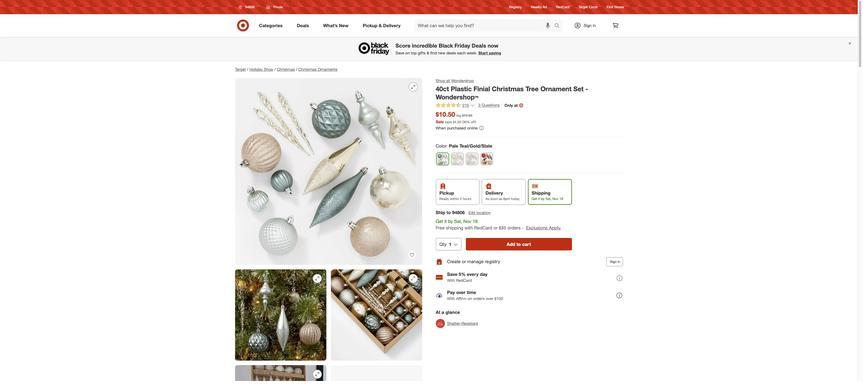 Task type: vqa. For each thing, say whether or not it's contained in the screenshot.
the with
yes



Task type: describe. For each thing, give the bounding box(es) containing it.
sign inside "button"
[[610, 260, 617, 264]]

free
[[436, 225, 445, 231]]

3 / from the left
[[296, 67, 298, 72]]

$
[[453, 120, 455, 124]]

search
[[552, 23, 566, 29]]

ship to 94806
[[436, 210, 465, 216]]

christmas inside shop all wondershop 40ct plastic finial christmas tree ornament set - wondershop™
[[492, 85, 524, 93]]

glance
[[446, 310, 460, 315]]

gifts
[[418, 51, 426, 55]]

tree
[[526, 85, 539, 93]]

shop inside shop all wondershop 40ct plastic finial christmas tree ornament set - wondershop™
[[436, 78, 445, 83]]

top
[[411, 51, 417, 55]]

cart
[[523, 242, 531, 247]]

94806 inside dropdown button
[[245, 5, 255, 9]]

What can we help you find? suggestions appear below search field
[[415, 19, 556, 32]]

holiday shop link
[[250, 67, 273, 72]]

stores
[[615, 5, 624, 9]]

pickup for ready
[[440, 190, 454, 196]]

0 horizontal spatial christmas
[[277, 67, 295, 72]]

215 link
[[436, 102, 475, 109]]

what's new
[[323, 23, 349, 28]]

sign in link
[[570, 19, 605, 32]]

week.
[[467, 51, 478, 55]]

18 inside shipping get it by sat, nov 18
[[560, 197, 564, 201]]

3 questions
[[479, 103, 500, 108]]

nov inside get it by sat, nov 18 free shipping with redcard or $35 orders - exclusions apply.
[[464, 219, 472, 224]]

registry
[[510, 5, 522, 9]]

0 horizontal spatial or
[[462, 259, 466, 265]]

what's
[[323, 23, 338, 28]]

30
[[463, 120, 467, 124]]

4.50
[[455, 120, 462, 124]]

orders inside pay over time with affirm on orders over $100
[[474, 297, 485, 301]]

now
[[488, 42, 499, 49]]

ornaments
[[318, 67, 338, 72]]

wondershop™
[[436, 93, 479, 101]]

save
[[445, 120, 452, 124]]

a
[[442, 310, 445, 315]]

0 horizontal spatial shop
[[264, 67, 273, 72]]

find
[[607, 5, 614, 9]]

& inside score incredible black friday deals now save on top gifts & find new deals each week. start saving
[[427, 51, 429, 55]]

$15.00
[[462, 114, 473, 118]]

40ct plastic finial christmas tree ornament set - wondershop™, 1 of 7 image
[[235, 78, 422, 265]]

1 horizontal spatial christmas
[[299, 67, 317, 72]]

ready
[[440, 197, 449, 201]]

score incredible black friday deals now save on top gifts & find new deals each week. start saving
[[396, 42, 501, 55]]

215
[[463, 103, 469, 108]]

categories
[[259, 23, 283, 28]]

2
[[460, 197, 462, 201]]

0 vertical spatial delivery
[[383, 23, 401, 28]]

0 vertical spatial over
[[456, 290, 466, 296]]

circle
[[589, 5, 598, 9]]

target for target circle
[[579, 5, 588, 9]]

save 5% every day with redcard
[[447, 272, 488, 283]]

candy champagne image
[[452, 153, 464, 165]]

as
[[499, 197, 503, 201]]

$35
[[499, 225, 507, 231]]

start
[[479, 51, 488, 55]]

what's new link
[[319, 19, 356, 32]]

christmas ornaments link
[[299, 67, 338, 72]]

deals inside score incredible black friday deals now save on top gifts & find new deals each week. start saving
[[472, 42, 487, 49]]

ad
[[543, 5, 547, 9]]

pale
[[449, 143, 459, 149]]

manage
[[468, 259, 484, 265]]

by inside get it by sat, nov 18 free shipping with redcard or $35 orders - exclusions apply.
[[448, 219, 453, 224]]

- inside shop all wondershop 40ct plastic finial christmas tree ornament set - wondershop™
[[586, 85, 589, 93]]

0 horizontal spatial in
[[593, 23, 596, 28]]

get inside get it by sat, nov 18 free shipping with redcard or $35 orders - exclusions apply.
[[436, 219, 443, 224]]

40ct plastic finial christmas tree ornament set - wondershop™, 3 of 7 image
[[331, 270, 422, 361]]

image gallery element
[[235, 78, 422, 382]]

score
[[396, 42, 411, 49]]

deals link
[[292, 19, 316, 32]]

pickup & delivery link
[[358, 19, 408, 32]]

shatter-resistant button
[[436, 318, 478, 330]]

friday
[[455, 42, 471, 49]]

as
[[486, 197, 490, 201]]

within
[[450, 197, 459, 201]]

40ct
[[436, 85, 449, 93]]

plastic
[[451, 85, 472, 93]]

ornament
[[541, 85, 572, 93]]

each
[[457, 51, 466, 55]]

40ct plastic finial christmas tree ornament set - wondershop™, 2 of 7 image
[[235, 270, 326, 361]]

5%
[[459, 272, 466, 278]]

at a glance
[[436, 310, 460, 315]]

set
[[574, 85, 584, 93]]

0 vertical spatial sign in
[[584, 23, 596, 28]]

christmas link
[[277, 67, 295, 72]]

search button
[[552, 19, 566, 33]]

categories link
[[254, 19, 290, 32]]

delivery as soon as 6pm today
[[486, 190, 520, 201]]

it inside shipping get it by sat, nov 18
[[538, 197, 540, 201]]

create or manage registry
[[447, 259, 500, 265]]

- inside get it by sat, nov 18 free shipping with redcard or $35 orders - exclusions apply.
[[522, 225, 524, 231]]

edit location button
[[469, 210, 491, 216]]

shipping
[[532, 190, 551, 196]]

3 questions link
[[476, 102, 500, 109]]

at
[[514, 103, 518, 108]]

target circle
[[579, 5, 598, 9]]

get inside shipping get it by sat, nov 18
[[532, 197, 538, 201]]

with inside save 5% every day with redcard
[[447, 278, 455, 283]]

shatter-resistant
[[447, 321, 478, 326]]

at
[[436, 310, 441, 315]]

pickup ready within 2 hours
[[440, 190, 472, 201]]

sign in button
[[607, 258, 623, 267]]

or inside get it by sat, nov 18 free shipping with redcard or $35 orders - exclusions apply.
[[494, 225, 498, 231]]

94806 button
[[235, 2, 261, 12]]



Task type: locate. For each thing, give the bounding box(es) containing it.
&
[[379, 23, 382, 28], [427, 51, 429, 55]]

today
[[511, 197, 520, 201]]

1 horizontal spatial in
[[618, 260, 621, 264]]

only at
[[505, 103, 518, 108]]

pickup right new
[[363, 23, 378, 28]]

1 horizontal spatial deals
[[472, 42, 487, 49]]

0 horizontal spatial over
[[456, 290, 466, 296]]

qty
[[440, 242, 447, 247]]

0 vertical spatial -
[[586, 85, 589, 93]]

1 vertical spatial or
[[462, 259, 466, 265]]

1 horizontal spatial /
[[275, 67, 276, 72]]

0 vertical spatial 94806
[[245, 5, 255, 9]]

orders
[[508, 225, 521, 231], [474, 297, 485, 301]]

by inside shipping get it by sat, nov 18
[[541, 197, 545, 201]]

1 vertical spatial delivery
[[486, 190, 503, 196]]

0 vertical spatial with
[[447, 278, 455, 283]]

0 horizontal spatial -
[[522, 225, 524, 231]]

1 vertical spatial orders
[[474, 297, 485, 301]]

christmas left ornaments
[[299, 67, 317, 72]]

sign
[[584, 23, 592, 28], [610, 260, 617, 264]]

target left circle
[[579, 5, 588, 9]]

0 vertical spatial by
[[541, 197, 545, 201]]

0 vertical spatial sign
[[584, 23, 592, 28]]

orders down time
[[474, 297, 485, 301]]

by down shipping
[[541, 197, 545, 201]]

0 horizontal spatial get
[[436, 219, 443, 224]]

online
[[467, 126, 478, 131]]

sat, down shipping
[[546, 197, 552, 201]]

0 horizontal spatial save
[[396, 51, 405, 55]]

- left exclusions
[[522, 225, 524, 231]]

or left $35
[[494, 225, 498, 231]]

1 horizontal spatial to
[[517, 242, 521, 247]]

nov inside shipping get it by sat, nov 18
[[553, 197, 559, 201]]

to
[[447, 210, 451, 216], [517, 242, 521, 247]]

1 vertical spatial 94806
[[452, 210, 465, 216]]

1 vertical spatial nov
[[464, 219, 472, 224]]

christmas up only
[[492, 85, 524, 93]]

1 horizontal spatial sign in
[[610, 260, 621, 264]]

when
[[436, 126, 446, 131]]

1 vertical spatial save
[[447, 272, 458, 278]]

on inside pay over time with affirm on orders over $100
[[468, 297, 472, 301]]

redcard inside get it by sat, nov 18 free shipping with redcard or $35 orders - exclusions apply.
[[475, 225, 493, 231]]

2 vertical spatial redcard
[[456, 278, 472, 283]]

pickup up ready
[[440, 190, 454, 196]]

edit location
[[469, 211, 491, 215]]

sat, inside get it by sat, nov 18 free shipping with redcard or $35 orders - exclusions apply.
[[454, 219, 462, 224]]

$100
[[495, 297, 503, 301]]

0 horizontal spatial target
[[235, 67, 246, 72]]

1 horizontal spatial 94806
[[452, 210, 465, 216]]

questions
[[482, 103, 500, 108]]

christmas right holiday shop link
[[277, 67, 295, 72]]

with
[[447, 278, 455, 283], [447, 297, 455, 301]]

red/green/gold image
[[481, 153, 493, 165]]

1 vertical spatial sign
[[610, 260, 617, 264]]

0 horizontal spatial /
[[247, 67, 248, 72]]

delivery up score
[[383, 23, 401, 28]]

/ right christmas link
[[296, 67, 298, 72]]

2 horizontal spatial christmas
[[492, 85, 524, 93]]

location
[[477, 211, 491, 215]]

target left holiday
[[235, 67, 246, 72]]

get it by sat, nov 18 free shipping with redcard or $35 orders - exclusions apply.
[[436, 219, 561, 231]]

0 horizontal spatial sat,
[[454, 219, 462, 224]]

color
[[436, 143, 447, 149]]

pickup inside pickup & delivery link
[[363, 23, 378, 28]]

saving
[[489, 51, 501, 55]]

94806 left pinole 'dropdown button'
[[245, 5, 255, 9]]

redcard inside save 5% every day with redcard
[[456, 278, 472, 283]]

(
[[462, 120, 463, 124]]

1 horizontal spatial redcard
[[475, 225, 493, 231]]

2 horizontal spatial redcard
[[556, 5, 570, 9]]

over up affirm
[[456, 290, 466, 296]]

to inside 'button'
[[517, 242, 521, 247]]

1 vertical spatial over
[[486, 297, 494, 301]]

shipping
[[446, 225, 464, 231]]

1 vertical spatial on
[[468, 297, 472, 301]]

with up 'pay'
[[447, 278, 455, 283]]

0 vertical spatial get
[[532, 197, 538, 201]]

get up free
[[436, 219, 443, 224]]

1 horizontal spatial delivery
[[486, 190, 503, 196]]

0 horizontal spatial sign in
[[584, 23, 596, 28]]

purchased
[[447, 126, 466, 131]]

registry
[[485, 259, 500, 265]]

1 vertical spatial -
[[522, 225, 524, 231]]

to for 94806
[[447, 210, 451, 216]]

get down shipping
[[532, 197, 538, 201]]

0 vertical spatial deals
[[297, 23, 309, 28]]

0 vertical spatial target
[[579, 5, 588, 9]]

it down shipping
[[538, 197, 540, 201]]

1 horizontal spatial get
[[532, 197, 538, 201]]

orders inside get it by sat, nov 18 free shipping with redcard or $35 orders - exclusions apply.
[[508, 225, 521, 231]]

resistant
[[462, 321, 478, 326]]

hours
[[463, 197, 472, 201]]

by
[[541, 197, 545, 201], [448, 219, 453, 224]]

-
[[586, 85, 589, 93], [522, 225, 524, 231]]

deals up the start
[[472, 42, 487, 49]]

create
[[447, 259, 461, 265]]

sat,
[[546, 197, 552, 201], [454, 219, 462, 224]]

add to cart
[[507, 242, 531, 247]]

redcard link
[[556, 5, 570, 10]]

redcard down the 5%
[[456, 278, 472, 283]]

1 horizontal spatial over
[[486, 297, 494, 301]]

0 vertical spatial shop
[[264, 67, 273, 72]]

1 horizontal spatial target
[[579, 5, 588, 9]]

/ right the target link
[[247, 67, 248, 72]]

1 with from the top
[[447, 278, 455, 283]]

add
[[507, 242, 516, 247]]

with down 'pay'
[[447, 297, 455, 301]]

0 horizontal spatial it
[[445, 219, 447, 224]]

pickup inside pickup ready within 2 hours
[[440, 190, 454, 196]]

time
[[467, 290, 477, 296]]

0 horizontal spatial orders
[[474, 297, 485, 301]]

sign in inside "button"
[[610, 260, 621, 264]]

edit
[[469, 211, 476, 215]]

when purchased online
[[436, 126, 478, 131]]

on left top
[[406, 51, 410, 55]]

0 vertical spatial redcard
[[556, 5, 570, 9]]

- right set
[[586, 85, 589, 93]]

to right ship
[[447, 210, 451, 216]]

new
[[339, 23, 349, 28]]

pinole
[[274, 5, 283, 9]]

redcard right ad
[[556, 5, 570, 9]]

1 horizontal spatial by
[[541, 197, 545, 201]]

1 horizontal spatial on
[[468, 297, 472, 301]]

black
[[439, 42, 453, 49]]

0 vertical spatial to
[[447, 210, 451, 216]]

0 vertical spatial orders
[[508, 225, 521, 231]]

in
[[593, 23, 596, 28], [618, 260, 621, 264]]

pickup & delivery
[[363, 23, 401, 28]]

save inside score incredible black friday deals now save on top gifts & find new deals each week. start saving
[[396, 51, 405, 55]]

0 vertical spatial nov
[[553, 197, 559, 201]]

0 horizontal spatial &
[[379, 23, 382, 28]]

target link
[[235, 67, 246, 72]]

pay over time with affirm on orders over $100
[[447, 290, 503, 301]]

target / holiday shop / christmas / christmas ornaments
[[235, 67, 338, 72]]

pickup for &
[[363, 23, 378, 28]]

1 horizontal spatial pickup
[[440, 190, 454, 196]]

0 vertical spatial it
[[538, 197, 540, 201]]

photo from @gala_mk85, 4 of 7 image
[[235, 366, 326, 382]]

over left '$100'
[[486, 297, 494, 301]]

get
[[532, 197, 538, 201], [436, 219, 443, 224]]

18 inside get it by sat, nov 18 free shipping with redcard or $35 orders - exclusions apply.
[[473, 219, 478, 224]]

1 horizontal spatial shop
[[436, 78, 445, 83]]

to for cart
[[517, 242, 521, 247]]

by up shipping
[[448, 219, 453, 224]]

soon
[[491, 197, 498, 201]]

in inside "button"
[[618, 260, 621, 264]]

on
[[406, 51, 410, 55], [468, 297, 472, 301]]

3
[[479, 103, 481, 108]]

/ left christmas link
[[275, 67, 276, 72]]

1 vertical spatial &
[[427, 51, 429, 55]]

save down score
[[396, 51, 405, 55]]

or right create
[[462, 259, 466, 265]]

18
[[560, 197, 564, 201], [473, 219, 478, 224]]

color pale teal/gold/slate
[[436, 143, 493, 149]]

& inside pickup & delivery link
[[379, 23, 382, 28]]

exclusions
[[526, 225, 548, 231]]

on down time
[[468, 297, 472, 301]]

1 horizontal spatial it
[[538, 197, 540, 201]]

0 vertical spatial in
[[593, 23, 596, 28]]

0 vertical spatial on
[[406, 51, 410, 55]]

0 horizontal spatial sign
[[584, 23, 592, 28]]

1 vertical spatial it
[[445, 219, 447, 224]]

0 vertical spatial sat,
[[546, 197, 552, 201]]

0 vertical spatial save
[[396, 51, 405, 55]]

find
[[431, 51, 437, 55]]

1 vertical spatial shop
[[436, 78, 445, 83]]

1 horizontal spatial -
[[586, 85, 589, 93]]

shop all wondershop 40ct plastic finial christmas tree ornament set - wondershop™
[[436, 78, 589, 101]]

deals left what's
[[297, 23, 309, 28]]

it up free
[[445, 219, 447, 224]]

0 vertical spatial or
[[494, 225, 498, 231]]

find stores link
[[607, 5, 624, 10]]

target
[[579, 5, 588, 9], [235, 67, 246, 72]]

it inside get it by sat, nov 18 free shipping with redcard or $35 orders - exclusions apply.
[[445, 219, 447, 224]]

2 / from the left
[[275, 67, 276, 72]]

1 vertical spatial in
[[618, 260, 621, 264]]

delivery inside delivery as soon as 6pm today
[[486, 190, 503, 196]]

shop
[[264, 67, 273, 72], [436, 78, 445, 83]]

0 horizontal spatial by
[[448, 219, 453, 224]]

0 horizontal spatial delivery
[[383, 23, 401, 28]]

0 horizontal spatial pickup
[[363, 23, 378, 28]]

nov
[[553, 197, 559, 201], [464, 219, 472, 224]]

1 horizontal spatial nov
[[553, 197, 559, 201]]

1 vertical spatial target
[[235, 67, 246, 72]]

0 horizontal spatial to
[[447, 210, 451, 216]]

pink/champagne image
[[466, 153, 478, 165]]

shop left all
[[436, 78, 445, 83]]

orders right $35
[[508, 225, 521, 231]]

pale teal/gold/slate image
[[437, 153, 449, 165]]

on inside score incredible black friday deals now save on top gifts & find new deals each week. start saving
[[406, 51, 410, 55]]

target for target / holiday shop / christmas / christmas ornaments
[[235, 67, 246, 72]]

redcard right with
[[475, 225, 493, 231]]

reg
[[456, 114, 461, 118]]

holiday
[[250, 67, 263, 72]]

sat, inside shipping get it by sat, nov 18
[[546, 197, 552, 201]]

1 vertical spatial sat,
[[454, 219, 462, 224]]

1 horizontal spatial or
[[494, 225, 498, 231]]

1
[[449, 242, 452, 247]]

0 horizontal spatial nov
[[464, 219, 472, 224]]

1 vertical spatial get
[[436, 219, 443, 224]]

shipping get it by sat, nov 18
[[532, 190, 564, 201]]

affirm
[[456, 297, 467, 301]]

0 horizontal spatial on
[[406, 51, 410, 55]]

with inside pay over time with affirm on orders over $100
[[447, 297, 455, 301]]

redcard
[[556, 5, 570, 9], [475, 225, 493, 231], [456, 278, 472, 283]]

weekly ad
[[531, 5, 547, 9]]

1 vertical spatial to
[[517, 242, 521, 247]]

1 vertical spatial deals
[[472, 42, 487, 49]]

1 / from the left
[[247, 67, 248, 72]]

apply.
[[549, 225, 561, 231]]

2 with from the top
[[447, 297, 455, 301]]

pickup
[[363, 23, 378, 28], [440, 190, 454, 196]]

0 vertical spatial pickup
[[363, 23, 378, 28]]

1 vertical spatial redcard
[[475, 225, 493, 231]]

1 horizontal spatial save
[[447, 272, 458, 278]]

0 vertical spatial 18
[[560, 197, 564, 201]]

0 horizontal spatial 94806
[[245, 5, 255, 9]]

2 horizontal spatial /
[[296, 67, 298, 72]]

1 vertical spatial sign in
[[610, 260, 621, 264]]

deals
[[297, 23, 309, 28], [472, 42, 487, 49]]

1 vertical spatial 18
[[473, 219, 478, 224]]

1 horizontal spatial 18
[[560, 197, 564, 201]]

delivery up 'soon'
[[486, 190, 503, 196]]

registry link
[[510, 5, 522, 10]]

1 horizontal spatial &
[[427, 51, 429, 55]]

0 horizontal spatial deals
[[297, 23, 309, 28]]

pinole button
[[263, 2, 287, 12]]

/
[[247, 67, 248, 72], [275, 67, 276, 72], [296, 67, 298, 72]]

94806 left edit
[[452, 210, 465, 216]]

sat, up shipping
[[454, 219, 462, 224]]

1 horizontal spatial orders
[[508, 225, 521, 231]]

new
[[438, 51, 446, 55]]

shop right holiday
[[264, 67, 273, 72]]

save inside save 5% every day with redcard
[[447, 272, 458, 278]]

weekly ad link
[[531, 5, 547, 10]]

save left the 5%
[[447, 272, 458, 278]]

0 vertical spatial &
[[379, 23, 382, 28]]

shatter-
[[447, 321, 462, 326]]

0 horizontal spatial redcard
[[456, 278, 472, 283]]

1 horizontal spatial sign
[[610, 260, 617, 264]]

to right add
[[517, 242, 521, 247]]

1 vertical spatial by
[[448, 219, 453, 224]]



